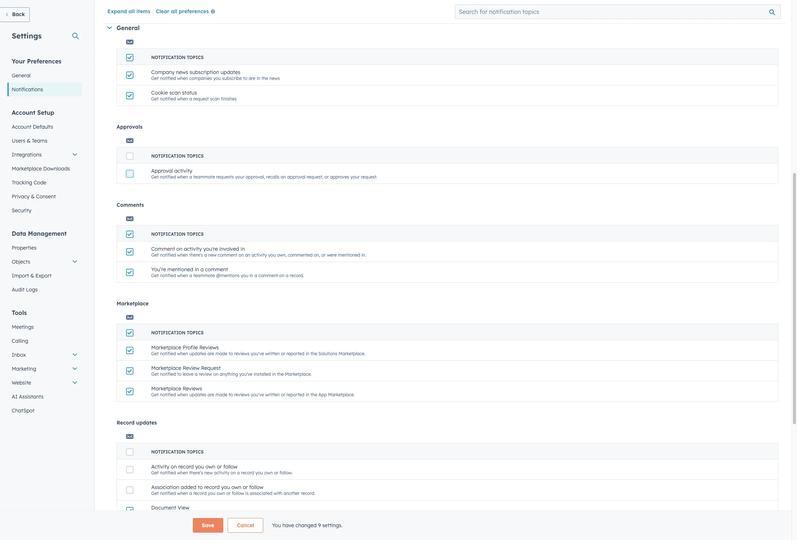 Task type: vqa. For each thing, say whether or not it's contained in the screenshot.
own
yes



Task type: locate. For each thing, give the bounding box(es) containing it.
teammate down there's
[[193, 273, 215, 278]]

there's
[[189, 252, 203, 258]]

1 horizontal spatial all
[[171, 8, 177, 15]]

your left request.
[[351, 174, 360, 180]]

mentioned left in.
[[338, 252, 360, 258]]

notified inside comment on activity you're involved in get notified when there's a new comment on an activity you own, commented on, or were mentioned in.
[[160, 252, 176, 258]]

account up account defaults
[[12, 109, 35, 116]]

the right subscribe
[[262, 76, 268, 81]]

1 when from the top
[[177, 76, 188, 81]]

when inside document view get notified when someone views a document you sent them.
[[177, 511, 188, 517]]

& inside data management element
[[30, 273, 34, 279]]

review
[[183, 365, 200, 372]]

an right involved in the left top of the page
[[245, 252, 250, 258]]

get inside comment on activity you're involved in get notified when there's a new comment on an activity you own, commented on, or were mentioned in.
[[151, 252, 159, 258]]

reported left solutions
[[287, 351, 305, 357]]

10 get from the top
[[151, 491, 159, 496]]

notification up comment
[[151, 231, 186, 237]]

notified inside document view get notified when someone views a document you sent them.
[[160, 511, 176, 517]]

1 vertical spatial record.
[[301, 491, 315, 496]]

notification
[[151, 55, 186, 60], [151, 153, 186, 159], [151, 231, 186, 237], [151, 330, 186, 336], [151, 449, 186, 455]]

account for account defaults
[[12, 124, 31, 130]]

meetings link
[[7, 320, 82, 334]]

0 vertical spatial &
[[27, 138, 30, 144]]

notified
[[160, 76, 176, 81], [160, 96, 176, 102], [160, 174, 176, 180], [160, 252, 176, 258], [160, 273, 176, 278], [160, 351, 176, 357], [160, 372, 176, 377], [160, 392, 176, 398], [160, 470, 176, 476], [160, 491, 176, 496], [160, 511, 176, 517]]

you right the @mentions
[[241, 273, 248, 278]]

0 vertical spatial general
[[117, 24, 140, 32]]

in right installed
[[272, 372, 276, 377]]

someone
[[189, 511, 208, 517]]

in left app
[[306, 392, 310, 398]]

2 teammate from the top
[[193, 273, 215, 278]]

7 when from the top
[[177, 392, 188, 398]]

your
[[12, 58, 25, 65]]

back
[[12, 11, 25, 18]]

or inside approval activity get notified when a teammate requests your approval, recalls an approval request, or approves your request.
[[325, 174, 329, 180]]

1 vertical spatial mentioned
[[168, 266, 193, 273]]

general inside your preferences "element"
[[12, 72, 31, 79]]

get inside document view get notified when someone views a document you sent them.
[[151, 511, 159, 517]]

1 vertical spatial reviews
[[183, 386, 202, 392]]

updates down the review
[[189, 392, 206, 398]]

follow up association added to record you own or follow get notified when a record you own or follow is associated with another record.
[[223, 464, 238, 470]]

calling
[[12, 338, 28, 344]]

7 notified from the top
[[160, 372, 176, 377]]

1 vertical spatial marketplace.
[[285, 372, 312, 377]]

written inside marketplace profile reviews get notified when updates are made to reviews you've written or reported in the solutions marketplace.
[[265, 351, 280, 357]]

4 when from the top
[[177, 252, 188, 258]]

1 all from the left
[[129, 8, 135, 15]]

2 notification topics from the top
[[151, 153, 204, 159]]

get inside activity on record you own or follow get notified when there's new activity on a record you own or follow.
[[151, 470, 159, 476]]

1 horizontal spatial news
[[270, 76, 280, 81]]

5 get from the top
[[151, 273, 159, 278]]

2 written from the top
[[265, 392, 280, 398]]

defaults
[[33, 124, 53, 130]]

2 reported from the top
[[287, 392, 305, 398]]

2 when from the top
[[177, 96, 188, 102]]

written up installed
[[265, 351, 280, 357]]

your right requests
[[235, 174, 244, 180]]

a inside document view get notified when someone views a document you sent them.
[[222, 511, 225, 517]]

notification for marketplace
[[151, 330, 186, 336]]

1 written from the top
[[265, 351, 280, 357]]

follow inside activity on record you own or follow get notified when there's new activity on a record you own or follow.
[[223, 464, 238, 470]]

meetings
[[12, 324, 34, 331]]

comment
[[218, 252, 238, 258], [205, 266, 228, 273], [259, 273, 278, 278]]

0 vertical spatial an
[[281, 174, 286, 180]]

on right comment
[[176, 246, 183, 252]]

5 notification topics from the top
[[151, 449, 204, 455]]

4 notified from the top
[[160, 252, 176, 258]]

are inside marketplace profile reviews get notified when updates are made to reviews you've written or reported in the solutions marketplace.
[[208, 351, 214, 357]]

notified inside 'you're mentioned in a comment get notified when a teammate @mentions you in a comment on a record.'
[[160, 273, 176, 278]]

objects
[[12, 259, 30, 265]]

all left items
[[129, 8, 135, 15]]

follow.
[[280, 470, 293, 476]]

& right users
[[27, 138, 30, 144]]

marketplace. right app
[[328, 392, 355, 398]]

3 notification topics from the top
[[151, 231, 204, 237]]

2 vertical spatial &
[[30, 273, 34, 279]]

in right subscribe
[[257, 76, 260, 81]]

an
[[281, 174, 286, 180], [245, 252, 250, 258]]

integrations
[[12, 152, 42, 158]]

1 vertical spatial account
[[12, 124, 31, 130]]

written
[[265, 351, 280, 357], [265, 392, 280, 398]]

own left is
[[232, 484, 241, 491]]

the left app
[[311, 392, 317, 398]]

an right "recalls"
[[281, 174, 286, 180]]

reported
[[287, 351, 305, 357], [287, 392, 305, 398]]

updates right the subscription
[[221, 69, 241, 76]]

3 notification from the top
[[151, 231, 186, 237]]

reviews down leave
[[183, 386, 202, 392]]

notification topics up activity at the bottom left of the page
[[151, 449, 204, 455]]

when inside marketplace reviews get notified when updates are made to reviews you've written or reported in the app marketplace.
[[177, 392, 188, 398]]

when left there's
[[177, 252, 188, 258]]

5 notified from the top
[[160, 273, 176, 278]]

them.
[[267, 511, 279, 517]]

when left there's
[[177, 470, 188, 476]]

news
[[176, 69, 188, 76], [270, 76, 280, 81]]

you've left installed
[[239, 372, 253, 377]]

5 notification from the top
[[151, 449, 186, 455]]

you left sent
[[248, 511, 256, 517]]

on,
[[314, 252, 320, 258]]

notification topics
[[151, 55, 204, 60], [151, 153, 204, 159], [151, 231, 204, 237], [151, 330, 204, 336], [151, 449, 204, 455]]

4 notification topics from the top
[[151, 330, 204, 336]]

& for export
[[30, 273, 34, 279]]

is
[[245, 491, 249, 496]]

updates inside company news subscription updates get notified when companies you subscribe to are in the news
[[221, 69, 241, 76]]

made inside marketplace reviews get notified when updates are made to reviews you've written or reported in the app marketplace.
[[216, 392, 228, 398]]

0 vertical spatial marketplace.
[[339, 351, 366, 357]]

requests
[[216, 174, 234, 180]]

1 vertical spatial new
[[204, 470, 213, 476]]

reviews down the anything
[[234, 392, 250, 398]]

cancel
[[237, 522, 254, 529]]

app
[[319, 392, 327, 398]]

11 notified from the top
[[160, 511, 176, 517]]

0 horizontal spatial your
[[235, 174, 244, 180]]

& left the export
[[30, 273, 34, 279]]

written inside marketplace reviews get notified when updates are made to reviews you've written or reported in the app marketplace.
[[265, 392, 280, 398]]

audit
[[12, 287, 25, 293]]

approval
[[287, 174, 306, 180]]

you've down installed
[[251, 392, 264, 398]]

in right involved in the left top of the page
[[241, 246, 245, 252]]

made down the anything
[[216, 392, 228, 398]]

6 notified from the top
[[160, 351, 176, 357]]

in inside marketplace reviews get notified when updates are made to reviews you've written or reported in the app marketplace.
[[306, 392, 310, 398]]

marketplace review request get notified to leave a review on anything you've installed in the marketplace.
[[151, 365, 312, 377]]

notification for comments
[[151, 231, 186, 237]]

all for expand
[[129, 8, 135, 15]]

8 get from the top
[[151, 392, 159, 398]]

are up request
[[208, 351, 214, 357]]

new inside comment on activity you're involved in get notified when there's a new comment on an activity you own, commented on, or were mentioned in.
[[208, 252, 217, 258]]

2 vertical spatial marketplace.
[[328, 392, 355, 398]]

record
[[178, 464, 194, 470], [241, 470, 254, 476], [204, 484, 220, 491], [193, 491, 207, 496]]

setup
[[37, 109, 54, 116]]

you left own, at the top
[[268, 252, 276, 258]]

when up view at the left bottom of page
[[177, 491, 188, 496]]

1 get from the top
[[151, 76, 159, 81]]

7 get from the top
[[151, 372, 159, 377]]

chatspot
[[12, 408, 35, 414]]

2 vertical spatial are
[[208, 392, 214, 398]]

reviews inside marketplace reviews get notified when updates are made to reviews you've written or reported in the app marketplace.
[[183, 386, 202, 392]]

your
[[235, 174, 244, 180], [351, 174, 360, 180]]

you up document view get notified when someone views a document you sent them.
[[208, 491, 216, 496]]

on down own, at the top
[[279, 273, 285, 278]]

marketplace. right solutions
[[339, 351, 366, 357]]

save
[[202, 522, 214, 529]]

export
[[35, 273, 52, 279]]

1 horizontal spatial general
[[117, 24, 140, 32]]

notification topics for approvals
[[151, 153, 204, 159]]

reviews up marketplace review request get notified to leave a review on anything you've installed in the marketplace.
[[234, 351, 250, 357]]

updates
[[221, 69, 241, 76], [189, 351, 206, 357], [189, 392, 206, 398], [136, 420, 157, 426]]

notification topics up approval
[[151, 153, 204, 159]]

0 horizontal spatial general
[[12, 72, 31, 79]]

new right there's
[[204, 470, 213, 476]]

own
[[206, 464, 216, 470], [264, 470, 273, 476], [232, 484, 241, 491], [217, 491, 225, 496]]

a inside approval activity get notified when a teammate requests your approval, recalls an approval request, or approves your request.
[[189, 174, 192, 180]]

0 vertical spatial reviews
[[199, 344, 219, 351]]

record. inside 'you're mentioned in a comment get notified when a teammate @mentions you in a comment on a record.'
[[290, 273, 304, 278]]

1 vertical spatial you've
[[239, 372, 253, 377]]

1 horizontal spatial your
[[351, 174, 360, 180]]

1 topics from the top
[[187, 55, 204, 60]]

9 when from the top
[[177, 491, 188, 496]]

new right there's
[[208, 252, 217, 258]]

or inside marketplace reviews get notified when updates are made to reviews you've written or reported in the app marketplace.
[[281, 392, 285, 398]]

settings
[[12, 31, 42, 40]]

notified inside marketplace review request get notified to leave a review on anything you've installed in the marketplace.
[[160, 372, 176, 377]]

4 get from the top
[[151, 252, 159, 258]]

privacy & consent
[[12, 193, 56, 200]]

1 vertical spatial reported
[[287, 392, 305, 398]]

a inside association added to record you own or follow get notified when a record you own or follow is associated with another record.
[[189, 491, 192, 496]]

notification up profile
[[151, 330, 186, 336]]

reviews inside marketplace profile reviews get notified when updates are made to reviews you've written or reported in the solutions marketplace.
[[199, 344, 219, 351]]

you
[[213, 76, 221, 81], [268, 252, 276, 258], [241, 273, 248, 278], [195, 464, 204, 470], [256, 470, 263, 476], [221, 484, 230, 491], [208, 491, 216, 496], [248, 511, 256, 517]]

2 vertical spatial you've
[[251, 392, 264, 398]]

10 when from the top
[[177, 511, 188, 517]]

1 vertical spatial written
[[265, 392, 280, 398]]

0 vertical spatial new
[[208, 252, 217, 258]]

when inside marketplace profile reviews get notified when updates are made to reviews you've written or reported in the solutions marketplace.
[[177, 351, 188, 357]]

you up associated
[[256, 470, 263, 476]]

1 made from the top
[[216, 351, 228, 357]]

are inside company news subscription updates get notified when companies you subscribe to are in the news
[[249, 76, 256, 81]]

when inside activity on record you own or follow get notified when there's new activity on a record you own or follow.
[[177, 470, 188, 476]]

@mentions
[[216, 273, 240, 278]]

0 vertical spatial record.
[[290, 273, 304, 278]]

activity
[[151, 464, 169, 470]]

2 account from the top
[[12, 124, 31, 130]]

2 topics from the top
[[187, 153, 204, 159]]

record. right another
[[301, 491, 315, 496]]

review
[[199, 372, 212, 377]]

all right clear
[[171, 8, 177, 15]]

reviews inside marketplace reviews get notified when updates are made to reviews you've written or reported in the app marketplace.
[[234, 392, 250, 398]]

scan
[[169, 90, 181, 96], [210, 96, 220, 102]]

0 horizontal spatial all
[[129, 8, 135, 15]]

1 vertical spatial an
[[245, 252, 250, 258]]

approval,
[[246, 174, 265, 180]]

0 vertical spatial account
[[12, 109, 35, 116]]

general down your
[[12, 72, 31, 79]]

activity
[[174, 168, 192, 174], [184, 246, 202, 252], [252, 252, 267, 258], [214, 470, 229, 476]]

to inside marketplace profile reviews get notified when updates are made to reviews you've written or reported in the solutions marketplace.
[[229, 351, 233, 357]]

1 reviews from the top
[[234, 351, 250, 357]]

2 notified from the top
[[160, 96, 176, 102]]

notification up activity at the bottom left of the page
[[151, 449, 186, 455]]

6 get from the top
[[151, 351, 159, 357]]

when left someone
[[177, 511, 188, 517]]

you've inside marketplace reviews get notified when updates are made to reviews you've written or reported in the app marketplace.
[[251, 392, 264, 398]]

written down installed
[[265, 392, 280, 398]]

0 vertical spatial written
[[265, 351, 280, 357]]

marketplace inside marketplace downloads link
[[12, 165, 42, 172]]

8 notified from the top
[[160, 392, 176, 398]]

0 horizontal spatial mentioned
[[168, 266, 193, 273]]

marketplace
[[12, 165, 42, 172], [117, 300, 149, 307], [151, 344, 181, 351], [151, 365, 181, 372], [151, 386, 181, 392]]

1 vertical spatial teammate
[[193, 273, 215, 278]]

1 horizontal spatial scan
[[210, 96, 220, 102]]

3 notified from the top
[[160, 174, 176, 180]]

get inside company news subscription updates get notified when companies you subscribe to are in the news
[[151, 76, 159, 81]]

in inside marketplace review request get notified to leave a review on anything you've installed in the marketplace.
[[272, 372, 276, 377]]

association added to record you own or follow get notified when a record you own or follow is associated with another record.
[[151, 484, 315, 496]]

on right the review
[[213, 372, 219, 377]]

record.
[[290, 273, 304, 278], [301, 491, 315, 496]]

association
[[151, 484, 179, 491]]

2 all from the left
[[171, 8, 177, 15]]

when up review
[[177, 351, 188, 357]]

record. down commented
[[290, 273, 304, 278]]

get inside 'you're mentioned in a comment get notified when a teammate @mentions you in a comment on a record.'
[[151, 273, 159, 278]]

1 account from the top
[[12, 109, 35, 116]]

comment up 'you're mentioned in a comment get notified when a teammate @mentions you in a comment on a record.'
[[218, 252, 238, 258]]

record. inside association added to record you own or follow get notified when a record you own or follow is associated with another record.
[[301, 491, 315, 496]]

the left solutions
[[311, 351, 317, 357]]

you left subscribe
[[213, 76, 221, 81]]

comment down own, at the top
[[259, 273, 278, 278]]

notifications
[[12, 86, 43, 93]]

to right subscribe
[[243, 76, 248, 81]]

0 vertical spatial reviews
[[234, 351, 250, 357]]

notification topics up profile
[[151, 330, 204, 336]]

are down the review
[[208, 392, 214, 398]]

1 vertical spatial are
[[208, 351, 214, 357]]

notified inside approval activity get notified when a teammate requests your approval, recalls an approval request, or approves your request.
[[160, 174, 176, 180]]

8 when from the top
[[177, 470, 188, 476]]

tracking code
[[12, 179, 46, 186]]

activity up association added to record you own or follow get notified when a record you own or follow is associated with another record.
[[214, 470, 229, 476]]

0 vertical spatial teammate
[[193, 174, 215, 180]]

2 notification from the top
[[151, 153, 186, 159]]

company news subscription updates get notified when companies you subscribe to are in the news
[[151, 69, 280, 81]]

3 topics from the top
[[187, 231, 204, 237]]

clear all preferences
[[156, 8, 209, 15]]

changed
[[296, 522, 317, 529]]

you've inside marketplace profile reviews get notified when updates are made to reviews you've written or reported in the solutions marketplace.
[[251, 351, 264, 357]]

marketplace inside marketplace profile reviews get notified when updates are made to reviews you've written or reported in the solutions marketplace.
[[151, 344, 181, 351]]

marketplace inside marketplace review request get notified to leave a review on anything you've installed in the marketplace.
[[151, 365, 181, 372]]

in.
[[362, 252, 366, 258]]

teammate left requests
[[193, 174, 215, 180]]

data management element
[[7, 230, 82, 297]]

objects button
[[7, 255, 82, 269]]

when up the status
[[177, 76, 188, 81]]

reviews
[[234, 351, 250, 357], [234, 392, 250, 398]]

1 notified from the top
[[160, 76, 176, 81]]

3 when from the top
[[177, 174, 188, 180]]

notification for approvals
[[151, 153, 186, 159]]

1 your from the left
[[235, 174, 244, 180]]

you have changed 9 settings.
[[272, 522, 343, 529]]

notifications link
[[7, 83, 82, 96]]

0 vertical spatial mentioned
[[338, 252, 360, 258]]

save button
[[193, 518, 224, 533]]

1 vertical spatial reviews
[[234, 392, 250, 398]]

1 vertical spatial general
[[12, 72, 31, 79]]

marketplace. inside marketplace review request get notified to leave a review on anything you've installed in the marketplace.
[[285, 372, 312, 377]]

10 notified from the top
[[160, 491, 176, 496]]

notification topics up comment
[[151, 231, 204, 237]]

2 reviews from the top
[[234, 392, 250, 398]]

the
[[262, 76, 268, 81], [311, 351, 317, 357], [277, 372, 284, 377], [311, 392, 317, 398]]

teammate inside 'you're mentioned in a comment get notified when a teammate @mentions you in a comment on a record.'
[[193, 273, 215, 278]]

2 made from the top
[[216, 392, 228, 398]]

0 vertical spatial made
[[216, 351, 228, 357]]

when
[[177, 76, 188, 81], [177, 96, 188, 102], [177, 174, 188, 180], [177, 252, 188, 258], [177, 273, 188, 278], [177, 351, 188, 357], [177, 392, 188, 398], [177, 470, 188, 476], [177, 491, 188, 496], [177, 511, 188, 517]]

0 horizontal spatial an
[[245, 252, 250, 258]]

marketplace. right installed
[[285, 372, 312, 377]]

reviews right profile
[[199, 344, 219, 351]]

scan right request
[[210, 96, 220, 102]]

in inside marketplace profile reviews get notified when updates are made to reviews you've written or reported in the solutions marketplace.
[[306, 351, 310, 357]]

5 topics from the top
[[187, 449, 204, 455]]

preferences
[[27, 58, 61, 65]]

the inside company news subscription updates get notified when companies you subscribe to are in the news
[[262, 76, 268, 81]]

when right you're
[[177, 273, 188, 278]]

to right added
[[198, 484, 203, 491]]

new inside activity on record you own or follow get notified when there's new activity on a record you own or follow.
[[204, 470, 213, 476]]

comment on activity you're involved in get notified when there's a new comment on an activity you own, commented on, or were mentioned in.
[[151, 246, 366, 258]]

marketplace for marketplace review request get notified to leave a review on anything you've installed in the marketplace.
[[151, 365, 181, 372]]

1 reported from the top
[[287, 351, 305, 357]]

notified inside marketplace reviews get notified when updates are made to reviews you've written or reported in the app marketplace.
[[160, 392, 176, 398]]

general down expand all items button
[[117, 24, 140, 32]]

on inside marketplace review request get notified to leave a review on anything you've installed in the marketplace.
[[213, 372, 219, 377]]

status
[[182, 90, 197, 96]]

3 get from the top
[[151, 174, 159, 180]]

11 get from the top
[[151, 511, 159, 517]]

are right subscribe
[[249, 76, 256, 81]]

all inside button
[[171, 8, 177, 15]]

when inside comment on activity you're involved in get notified when there's a new comment on an activity you own, commented on, or were mentioned in.
[[177, 252, 188, 258]]

1 teammate from the top
[[193, 174, 215, 180]]

mentioned down there's
[[168, 266, 193, 273]]

when inside cookie scan status get notified when a request scan finishes
[[177, 96, 188, 102]]

in inside company news subscription updates get notified when companies you subscribe to are in the news
[[257, 76, 260, 81]]

marketplace. inside marketplace profile reviews get notified when updates are made to reviews you've written or reported in the solutions marketplace.
[[339, 351, 366, 357]]

1 horizontal spatial an
[[281, 174, 286, 180]]

0 vertical spatial reported
[[287, 351, 305, 357]]

4 topics from the top
[[187, 330, 204, 336]]

notification topics up company
[[151, 55, 204, 60]]

activity right approval
[[174, 168, 192, 174]]

when right approval
[[177, 174, 188, 180]]

6 when from the top
[[177, 351, 188, 357]]

notification up company
[[151, 55, 186, 60]]

reported left app
[[287, 392, 305, 398]]

9 get from the top
[[151, 470, 159, 476]]

get inside approval activity get notified when a teammate requests your approval, recalls an approval request, or approves your request.
[[151, 174, 159, 180]]

marketplace inside marketplace reviews get notified when updates are made to reviews you've written or reported in the app marketplace.
[[151, 386, 181, 392]]

1 vertical spatial &
[[31, 193, 35, 200]]

approves
[[330, 174, 349, 180]]

mentioned inside 'you're mentioned in a comment get notified when a teammate @mentions you in a comment on a record.'
[[168, 266, 193, 273]]

5 when from the top
[[177, 273, 188, 278]]

account up users
[[12, 124, 31, 130]]

4 notification from the top
[[151, 330, 186, 336]]

9 notified from the top
[[160, 470, 176, 476]]

1 vertical spatial made
[[216, 392, 228, 398]]

comment down you're
[[205, 266, 228, 273]]

1 horizontal spatial mentioned
[[338, 252, 360, 258]]

you've
[[251, 351, 264, 357], [239, 372, 253, 377], [251, 392, 264, 398]]

all for clear
[[171, 8, 177, 15]]

you've inside marketplace review request get notified to leave a review on anything you've installed in the marketplace.
[[239, 372, 253, 377]]

when down leave
[[177, 392, 188, 398]]

to inside association added to record you own or follow get notified when a record you own or follow is associated with another record.
[[198, 484, 203, 491]]

items
[[136, 8, 150, 15]]

teammate
[[193, 174, 215, 180], [193, 273, 215, 278]]

you up added
[[195, 464, 204, 470]]

0 vertical spatial you've
[[251, 351, 264, 357]]

0 vertical spatial are
[[249, 76, 256, 81]]

2 get from the top
[[151, 96, 159, 102]]

scan left the status
[[169, 90, 181, 96]]

a inside activity on record you own or follow get notified when there's new activity on a record you own or follow.
[[237, 470, 240, 476]]

commented
[[288, 252, 313, 258]]

follow left is
[[232, 491, 244, 496]]

own left follow.
[[264, 470, 273, 476]]



Task type: describe. For each thing, give the bounding box(es) containing it.
new for you
[[204, 470, 213, 476]]

account defaults
[[12, 124, 53, 130]]

you inside document view get notified when someone views a document you sent them.
[[248, 511, 256, 517]]

you inside 'you're mentioned in a comment get notified when a teammate @mentions you in a comment on a record.'
[[241, 273, 248, 278]]

get inside marketplace reviews get notified when updates are made to reviews you've written or reported in the app marketplace.
[[151, 392, 159, 398]]

request
[[201, 365, 221, 372]]

properties link
[[7, 241, 82, 255]]

marketplace downloads
[[12, 165, 70, 172]]

recalls
[[266, 174, 280, 180]]

marketing
[[12, 366, 36, 372]]

get inside association added to record you own or follow get notified when a record you own or follow is associated with another record.
[[151, 491, 159, 496]]

cookie scan status get notified when a request scan finishes
[[151, 90, 237, 102]]

the inside marketplace review request get notified to leave a review on anything you've installed in the marketplace.
[[277, 372, 284, 377]]

document
[[226, 511, 247, 517]]

marketplace for marketplace reviews get notified when updates are made to reviews you've written or reported in the app marketplace.
[[151, 386, 181, 392]]

get inside cookie scan status get notified when a request scan finishes
[[151, 96, 159, 102]]

mentioned inside comment on activity you're involved in get notified when there's a new comment on an activity you own, commented on, or were mentioned in.
[[338, 252, 360, 258]]

settings.
[[323, 522, 343, 529]]

approval
[[151, 168, 173, 174]]

when inside association added to record you own or follow get notified when a record you own or follow is associated with another record.
[[177, 491, 188, 496]]

activity left own, at the top
[[252, 252, 267, 258]]

comments
[[117, 202, 144, 208]]

in down there's
[[195, 266, 199, 273]]

approvals
[[117, 124, 143, 130]]

companies
[[189, 76, 212, 81]]

topics for approvals
[[187, 153, 204, 159]]

audit logs link
[[7, 283, 82, 297]]

marketplace for marketplace downloads
[[12, 165, 42, 172]]

record up added
[[178, 464, 194, 470]]

users
[[12, 138, 25, 144]]

you're
[[203, 246, 218, 252]]

you down activity on record you own or follow get notified when there's new activity on a record you own or follow.
[[221, 484, 230, 491]]

record up is
[[241, 470, 254, 476]]

inbox button
[[7, 348, 82, 362]]

account defaults link
[[7, 120, 82, 134]]

with
[[274, 491, 282, 496]]

account setup
[[12, 109, 54, 116]]

or inside marketplace profile reviews get notified when updates are made to reviews you've written or reported in the solutions marketplace.
[[281, 351, 285, 357]]

the inside marketplace reviews get notified when updates are made to reviews you've written or reported in the app marketplace.
[[311, 392, 317, 398]]

made inside marketplace profile reviews get notified when updates are made to reviews you've written or reported in the solutions marketplace.
[[216, 351, 228, 357]]

tools element
[[7, 309, 82, 418]]

view
[[178, 505, 189, 511]]

expand all items button
[[107, 8, 150, 15]]

notified inside marketplace profile reviews get notified when updates are made to reviews you've written or reported in the solutions marketplace.
[[160, 351, 176, 357]]

0 horizontal spatial scan
[[169, 90, 181, 96]]

notified inside company news subscription updates get notified when companies you subscribe to are in the news
[[160, 76, 176, 81]]

tracking code link
[[7, 176, 82, 190]]

subscribe
[[222, 76, 242, 81]]

topics for comments
[[187, 231, 204, 237]]

data
[[12, 230, 26, 237]]

marketplace for marketplace
[[117, 300, 149, 307]]

in inside comment on activity you're involved in get notified when there's a new comment on an activity you own, commented on, or were mentioned in.
[[241, 246, 245, 252]]

activity inside activity on record you own or follow get notified when there's new activity on a record you own or follow.
[[214, 470, 229, 476]]

import & export
[[12, 273, 52, 279]]

record down activity on record you own or follow get notified when there's new activity on a record you own or follow.
[[204, 484, 220, 491]]

were
[[327, 252, 337, 258]]

marketplace. inside marketplace reviews get notified when updates are made to reviews you've written or reported in the app marketplace.
[[328, 392, 355, 398]]

data management
[[12, 230, 67, 237]]

finishes
[[221, 96, 237, 102]]

activity left you're
[[184, 246, 202, 252]]

new for you're
[[208, 252, 217, 258]]

cancel button
[[228, 518, 263, 533]]

account setup element
[[7, 109, 82, 218]]

are inside marketplace reviews get notified when updates are made to reviews you've written or reported in the app marketplace.
[[208, 392, 214, 398]]

notification topics for comments
[[151, 231, 204, 237]]

get inside marketplace review request get notified to leave a review on anything you've installed in the marketplace.
[[151, 372, 159, 377]]

marketplace downloads link
[[7, 162, 82, 176]]

solutions
[[319, 351, 338, 357]]

record up someone
[[193, 491, 207, 496]]

1 notification topics from the top
[[151, 55, 204, 60]]

you inside company news subscription updates get notified when companies you subscribe to are in the news
[[213, 76, 221, 81]]

ai
[[12, 394, 17, 400]]

privacy
[[12, 193, 29, 200]]

users & teams
[[12, 138, 47, 144]]

approval activity get notified when a teammate requests your approval, recalls an approval request, or approves your request.
[[151, 168, 378, 180]]

you inside comment on activity you're involved in get notified when there's a new comment on an activity you own, commented on, or were mentioned in.
[[268, 252, 276, 258]]

when inside company news subscription updates get notified when companies you subscribe to are in the news
[[177, 76, 188, 81]]

you've for marketplace profile reviews
[[251, 351, 264, 357]]

preferences
[[179, 8, 209, 15]]

cookie
[[151, 90, 168, 96]]

to inside company news subscription updates get notified when companies you subscribe to are in the news
[[243, 76, 248, 81]]

you
[[272, 522, 281, 529]]

topics for record updates
[[187, 449, 204, 455]]

code
[[34, 179, 46, 186]]

to inside marketplace review request get notified to leave a review on anything you've installed in the marketplace.
[[177, 372, 182, 377]]

on inside 'you're mentioned in a comment get notified when a teammate @mentions you in a comment on a record.'
[[279, 273, 285, 278]]

a inside marketplace review request get notified to leave a review on anything you've installed in the marketplace.
[[195, 372, 198, 377]]

added
[[181, 484, 196, 491]]

notified inside activity on record you own or follow get notified when there's new activity on a record you own or follow.
[[160, 470, 176, 476]]

caret image
[[107, 26, 112, 29]]

import
[[12, 273, 29, 279]]

updates inside marketplace profile reviews get notified when updates are made to reviews you've written or reported in the solutions marketplace.
[[189, 351, 206, 357]]

website button
[[7, 376, 82, 390]]

an inside comment on activity you're involved in get notified when there's a new comment on an activity you own, commented on, or were mentioned in.
[[245, 252, 250, 258]]

a inside cookie scan status get notified when a request scan finishes
[[189, 96, 192, 102]]

tools
[[12, 309, 27, 317]]

general button
[[107, 24, 779, 32]]

expand
[[107, 8, 127, 15]]

calling link
[[7, 334, 82, 348]]

audit logs
[[12, 287, 38, 293]]

when inside approval activity get notified when a teammate requests your approval, recalls an approval request, or approves your request.
[[177, 174, 188, 180]]

& for teams
[[27, 138, 30, 144]]

involved
[[219, 246, 239, 252]]

teammate inside approval activity get notified when a teammate requests your approval, recalls an approval request, or approves your request.
[[193, 174, 215, 180]]

on up association added to record you own or follow get notified when a record you own or follow is associated with another record.
[[231, 470, 236, 476]]

you're
[[151, 266, 166, 273]]

a inside comment on activity you're involved in get notified when there's a new comment on an activity you own, commented on, or were mentioned in.
[[204, 252, 207, 258]]

notified inside association added to record you own or follow get notified when a record you own or follow is associated with another record.
[[160, 491, 176, 496]]

to inside marketplace reviews get notified when updates are made to reviews you've written or reported in the app marketplace.
[[229, 392, 233, 398]]

your preferences element
[[7, 57, 82, 96]]

record
[[117, 420, 135, 426]]

1 notification from the top
[[151, 55, 186, 60]]

notified inside cookie scan status get notified when a request scan finishes
[[160, 96, 176, 102]]

management
[[28, 230, 67, 237]]

on up 'you're mentioned in a comment get notified when a teammate @mentions you in a comment on a record.'
[[239, 252, 244, 258]]

in right the @mentions
[[250, 273, 253, 278]]

topics for marketplace
[[187, 330, 204, 336]]

updates right record
[[136, 420, 157, 426]]

anything
[[220, 372, 238, 377]]

get inside marketplace profile reviews get notified when updates are made to reviews you've written or reported in the solutions marketplace.
[[151, 351, 159, 357]]

chatspot link
[[7, 404, 82, 418]]

reviews inside marketplace profile reviews get notified when updates are made to reviews you've written or reported in the solutions marketplace.
[[234, 351, 250, 357]]

marketplace for marketplace profile reviews get notified when updates are made to reviews you've written or reported in the solutions marketplace.
[[151, 344, 181, 351]]

account for account setup
[[12, 109, 35, 116]]

security link
[[7, 204, 82, 218]]

inbox
[[12, 352, 26, 358]]

consent
[[36, 193, 56, 200]]

clear all preferences button
[[156, 8, 218, 17]]

notification for record updates
[[151, 449, 186, 455]]

own,
[[277, 252, 287, 258]]

0 horizontal spatial news
[[176, 69, 188, 76]]

request.
[[361, 174, 378, 180]]

or inside comment on activity you're involved in get notified when there's a new comment on an activity you own, commented on, or were mentioned in.
[[322, 252, 326, 258]]

you've for marketplace review request
[[239, 372, 253, 377]]

9
[[318, 522, 321, 529]]

associated
[[250, 491, 273, 496]]

follow right is
[[249, 484, 264, 491]]

reported inside marketplace profile reviews get notified when updates are made to reviews you've written or reported in the solutions marketplace.
[[287, 351, 305, 357]]

back link
[[0, 7, 30, 22]]

the inside marketplace profile reviews get notified when updates are made to reviews you've written or reported in the solutions marketplace.
[[311, 351, 317, 357]]

Search for notification topics search field
[[455, 4, 781, 19]]

you're mentioned in a comment get notified when a teammate @mentions you in a comment on a record.
[[151, 266, 304, 278]]

own up document view get notified when someone views a document you sent them.
[[217, 491, 225, 496]]

subscription
[[190, 69, 219, 76]]

import & export link
[[7, 269, 82, 283]]

marketplace reviews get notified when updates are made to reviews you've written or reported in the app marketplace.
[[151, 386, 355, 398]]

downloads
[[43, 165, 70, 172]]

have
[[283, 522, 294, 529]]

security
[[12, 207, 31, 214]]

reported inside marketplace reviews get notified when updates are made to reviews you've written or reported in the app marketplace.
[[287, 392, 305, 398]]

expand all items
[[107, 8, 150, 15]]

an inside approval activity get notified when a teammate requests your approval, recalls an approval request, or approves your request.
[[281, 174, 286, 180]]

updates inside marketplace reviews get notified when updates are made to reviews you've written or reported in the app marketplace.
[[189, 392, 206, 398]]

2 your from the left
[[351, 174, 360, 180]]

users & teams link
[[7, 134, 82, 148]]

comment inside comment on activity you're involved in get notified when there's a new comment on an activity you own, commented on, or were mentioned in.
[[218, 252, 238, 258]]

privacy & consent link
[[7, 190, 82, 204]]

comment
[[151, 246, 175, 252]]

own right there's
[[206, 464, 216, 470]]

& for consent
[[31, 193, 35, 200]]

record updates
[[117, 420, 157, 426]]

notification topics for marketplace
[[151, 330, 204, 336]]

when inside 'you're mentioned in a comment get notified when a teammate @mentions you in a comment on a record.'
[[177, 273, 188, 278]]

tracking
[[12, 179, 32, 186]]

on right activity at the bottom left of the page
[[171, 464, 177, 470]]

activity inside approval activity get notified when a teammate requests your approval, recalls an approval request, or approves your request.
[[174, 168, 192, 174]]

notification topics for record updates
[[151, 449, 204, 455]]



